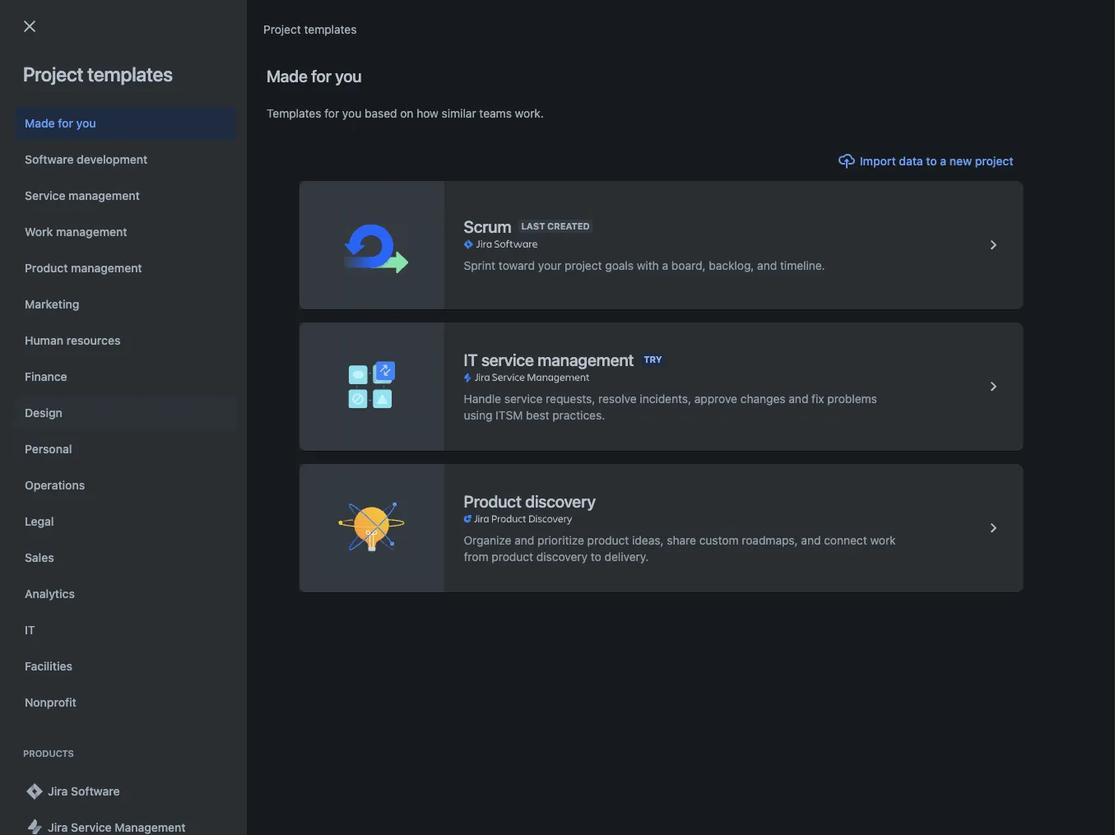 Task type: describe. For each thing, give the bounding box(es) containing it.
how
[[417, 107, 439, 120]]

personal
[[25, 442, 72, 456]]

1 vertical spatial a
[[662, 259, 669, 272]]

practices.
[[553, 409, 605, 422]]

import data to a new project
[[860, 154, 1014, 168]]

operations
[[25, 479, 85, 492]]

it service management image
[[984, 377, 1004, 397]]

management for service management
[[68, 189, 140, 202]]

0 vertical spatial software
[[25, 153, 74, 166]]

development
[[77, 153, 148, 166]]

best
[[526, 409, 549, 422]]

design button
[[15, 397, 235, 430]]

templates
[[267, 107, 321, 120]]

software development
[[25, 153, 148, 166]]

sprint toward your project goals with a board, backlog, and timeline.
[[464, 259, 825, 272]]

from
[[464, 550, 489, 564]]

sample
[[168, 199, 206, 213]]

product discovery image
[[984, 519, 1004, 538]]

jira service management
[[48, 821, 186, 835]]

service management button
[[15, 179, 235, 212]]

0 horizontal spatial project
[[23, 63, 83, 86]]

1
[[69, 254, 75, 268]]

templates for you based on how similar teams work.
[[267, 107, 544, 120]]

work management
[[25, 225, 127, 239]]

made for you button
[[15, 107, 235, 140]]

handle service requests, resolve incidents, approve changes and fix problems using itsm best practices.
[[464, 392, 877, 422]]

toward
[[499, 259, 535, 272]]

human resources
[[25, 334, 121, 347]]

and left prioritize
[[515, 534, 534, 547]]

import data to a new project button
[[827, 148, 1024, 175]]

jira for jira service management
[[48, 821, 68, 835]]

project templates link
[[263, 20, 357, 40]]

and left connect
[[801, 534, 821, 547]]

made inside button
[[25, 116, 55, 130]]

a inside button
[[940, 154, 947, 168]]

operations button
[[15, 469, 235, 502]]

backlog,
[[709, 259, 754, 272]]

jira for jira software
[[48, 785, 68, 798]]

goals
[[605, 259, 634, 272]]

service for management
[[481, 350, 534, 369]]

discovery inside the organize and prioritize product ideas, share custom roadmaps, and connect work from product discovery to delivery.
[[537, 550, 588, 564]]

work management button
[[15, 216, 235, 249]]

0 horizontal spatial product
[[492, 550, 533, 564]]

go to market sample link
[[69, 197, 287, 217]]

managed
[[460, 200, 510, 214]]

last
[[521, 221, 545, 232]]

sales button
[[15, 542, 235, 575]]

work inside button
[[25, 225, 53, 239]]

jira service management button
[[15, 812, 235, 835]]

jira software
[[48, 785, 120, 798]]

with
[[637, 259, 659, 272]]

product discovery
[[464, 491, 596, 511]]

product for product discovery
[[464, 491, 522, 511]]

jira work management
[[244, 122, 350, 134]]

projects
[[33, 67, 103, 91]]

and inside handle service requests, resolve incidents, approve changes and fix problems using itsm best practices.
[[789, 392, 809, 406]]

Search field
[[803, 9, 967, 36]]

data
[[899, 154, 923, 168]]

using
[[464, 409, 493, 422]]

go to market sample
[[96, 199, 206, 213]]

nonprofit
[[25, 696, 76, 710]]

facilities button
[[15, 650, 235, 683]]

1 button
[[59, 248, 84, 274]]

based
[[365, 107, 397, 120]]

changes
[[741, 392, 786, 406]]

resources
[[66, 334, 121, 347]]

1 horizontal spatial project templates
[[263, 23, 357, 36]]

connect
[[824, 534, 867, 547]]

0 horizontal spatial project templates
[[23, 63, 173, 86]]

legal
[[25, 515, 54, 528]]

itsm
[[496, 409, 523, 422]]

0 vertical spatial product
[[587, 534, 629, 547]]

type
[[426, 166, 453, 179]]

management for jira work management
[[290, 122, 350, 134]]

organize and prioritize product ideas, share custom roadmaps, and connect work from product discovery to delivery.
[[464, 534, 896, 564]]

made for you inside button
[[25, 116, 96, 130]]

open image
[[399, 119, 419, 138]]

created
[[547, 221, 590, 232]]

personal button
[[15, 433, 235, 466]]

market
[[128, 199, 165, 213]]

design
[[25, 406, 62, 420]]

1 vertical spatial software
[[71, 785, 120, 798]]

requests,
[[546, 392, 595, 406]]

0 horizontal spatial to
[[114, 199, 125, 213]]

incidents,
[[640, 392, 691, 406]]

0 horizontal spatial templates
[[87, 63, 173, 86]]

analytics button
[[15, 578, 235, 611]]

similar
[[442, 107, 476, 120]]

previous image
[[36, 251, 56, 271]]

new
[[950, 154, 972, 168]]

marketing
[[25, 298, 79, 311]]

key
[[300, 166, 320, 179]]



Task type: locate. For each thing, give the bounding box(es) containing it.
1 horizontal spatial project
[[975, 154, 1014, 168]]

name
[[69, 166, 101, 179]]

product management button
[[15, 252, 235, 285]]

product down "organize"
[[492, 550, 533, 564]]

try
[[644, 354, 662, 365]]

discovery
[[525, 491, 596, 511], [537, 550, 588, 564]]

0 horizontal spatial product
[[25, 261, 68, 275]]

work
[[870, 534, 896, 547]]

business
[[513, 200, 560, 214]]

1 vertical spatial jira
[[48, 785, 68, 798]]

team-
[[426, 200, 460, 214]]

0 horizontal spatial made
[[25, 116, 55, 130]]

timeline.
[[780, 259, 825, 272]]

you inside button
[[76, 116, 96, 130]]

team-managed business
[[426, 200, 560, 214]]

1 horizontal spatial it
[[464, 350, 478, 369]]

0 vertical spatial to
[[926, 154, 937, 168]]

it inside button
[[25, 624, 35, 637]]

management for product management
[[71, 261, 142, 275]]

1 horizontal spatial to
[[591, 550, 602, 564]]

0 vertical spatial made for you
[[267, 66, 362, 85]]

0 vertical spatial work
[[263, 122, 287, 134]]

resolve
[[599, 392, 637, 406]]

delivery.
[[605, 550, 649, 564]]

1 horizontal spatial product
[[587, 534, 629, 547]]

project templates
[[263, 23, 357, 36], [23, 63, 173, 86]]

problems
[[828, 392, 877, 406]]

for up the 'software development'
[[58, 116, 73, 130]]

project inside button
[[975, 154, 1014, 168]]

1 vertical spatial made
[[25, 116, 55, 130]]

0 horizontal spatial made for you
[[25, 116, 96, 130]]

to right go
[[114, 199, 125, 213]]

1 horizontal spatial work
[[263, 122, 287, 134]]

2 vertical spatial jira
[[48, 821, 68, 835]]

service inside handle service requests, resolve incidents, approve changes and fix problems using itsm best practices.
[[504, 392, 543, 406]]

sales
[[25, 551, 54, 565]]

product
[[587, 534, 629, 547], [492, 550, 533, 564]]

templates inside 'link'
[[304, 23, 357, 36]]

discovery up prioritize
[[525, 491, 596, 511]]

1 vertical spatial templates
[[87, 63, 173, 86]]

project right new
[[975, 154, 1014, 168]]

it button
[[15, 614, 235, 647]]

it up facilities
[[25, 624, 35, 637]]

0 vertical spatial project templates
[[263, 23, 357, 36]]

service down jira software
[[71, 821, 112, 835]]

marketing button
[[15, 288, 235, 321]]

custom
[[699, 534, 739, 547]]

management for jira service management
[[115, 821, 186, 835]]

fix
[[812, 392, 824, 406]]

0 vertical spatial jira
[[244, 122, 260, 134]]

product up "organize"
[[464, 491, 522, 511]]

1 horizontal spatial management
[[290, 122, 350, 134]]

for up templates on the top of the page
[[311, 66, 331, 85]]

for inside button
[[58, 116, 73, 130]]

service management
[[25, 189, 140, 202]]

organize
[[464, 534, 512, 547]]

product
[[25, 261, 68, 275], [464, 491, 522, 511]]

software up jira service management
[[71, 785, 120, 798]]

software development button
[[15, 143, 235, 176]]

1 vertical spatial management
[[115, 821, 186, 835]]

1 vertical spatial it
[[25, 624, 35, 637]]

go
[[96, 199, 111, 213]]

made for you
[[267, 66, 362, 85], [25, 116, 96, 130]]

2 horizontal spatial to
[[926, 154, 937, 168]]

1 horizontal spatial service
[[71, 821, 112, 835]]

star go to market sample image
[[38, 197, 58, 217]]

project inside 'link'
[[263, 23, 301, 36]]

jira product discovery image
[[464, 513, 572, 526], [464, 513, 572, 526]]

1 vertical spatial service
[[504, 392, 543, 406]]

service up best
[[504, 392, 543, 406]]

work down templates on the top of the page
[[263, 122, 287, 134]]

on
[[400, 107, 414, 120]]

products
[[23, 749, 74, 759]]

share
[[667, 534, 696, 547]]

human
[[25, 334, 63, 347]]

key button
[[294, 164, 340, 182]]

back to projects image
[[20, 16, 40, 36]]

made down projects at the left top
[[25, 116, 55, 130]]

0 horizontal spatial it
[[25, 624, 35, 637]]

sprint
[[464, 259, 496, 272]]

0 vertical spatial management
[[290, 122, 350, 134]]

0 vertical spatial project
[[975, 154, 1014, 168]]

1 horizontal spatial a
[[940, 154, 947, 168]]

product management
[[25, 261, 142, 275]]

1 vertical spatial service
[[71, 821, 112, 835]]

for right templates on the top of the page
[[325, 107, 339, 120]]

0 vertical spatial service
[[25, 189, 65, 202]]

0 horizontal spatial a
[[662, 259, 669, 272]]

1 vertical spatial product
[[464, 491, 522, 511]]

it up handle on the left of the page
[[464, 350, 478, 369]]

service
[[481, 350, 534, 369], [504, 392, 543, 406]]

service
[[25, 189, 65, 202], [71, 821, 112, 835]]

made for you up the 'software development'
[[25, 116, 96, 130]]

banner
[[0, 0, 1115, 46]]

jira software image
[[25, 782, 44, 802], [25, 782, 44, 802]]

and left 'fix'
[[789, 392, 809, 406]]

discovery down prioritize
[[537, 550, 588, 564]]

work.
[[515, 107, 544, 120]]

name button
[[63, 164, 124, 182]]

made up templates on the top of the page
[[267, 66, 308, 85]]

0 vertical spatial discovery
[[525, 491, 596, 511]]

prioritize
[[538, 534, 584, 547]]

management inside button
[[115, 821, 186, 835]]

1 vertical spatial project
[[565, 259, 602, 272]]

next image
[[88, 251, 107, 271]]

finance
[[25, 370, 67, 384]]

teams
[[479, 107, 512, 120]]

project right your
[[565, 259, 602, 272]]

it for it service management
[[464, 350, 478, 369]]

and left timeline.
[[757, 259, 777, 272]]

jira software image
[[464, 238, 538, 251], [464, 238, 538, 251]]

1 vertical spatial work
[[25, 225, 53, 239]]

work down star go to market sample icon
[[25, 225, 53, 239]]

0 vertical spatial made
[[267, 66, 308, 85]]

management for work management
[[56, 225, 127, 239]]

jira software button
[[15, 775, 235, 808]]

analytics
[[25, 587, 75, 601]]

1 vertical spatial made for you
[[25, 116, 96, 130]]

software
[[25, 153, 74, 166], [71, 785, 120, 798]]

0 horizontal spatial project
[[565, 259, 602, 272]]

1 horizontal spatial project
[[263, 23, 301, 36]]

product inside button
[[25, 261, 68, 275]]

made for you up templates on the top of the page
[[267, 66, 362, 85]]

primary element
[[10, 0, 803, 46]]

1 vertical spatial to
[[114, 199, 125, 213]]

it service management
[[464, 350, 634, 369]]

ideas,
[[632, 534, 664, 547]]

you
[[335, 66, 362, 85], [342, 107, 362, 120], [76, 116, 96, 130]]

a right with
[[662, 259, 669, 272]]

management down the jira software button
[[115, 821, 186, 835]]

finance button
[[15, 361, 235, 393]]

gtms
[[300, 200, 333, 214]]

your
[[538, 259, 562, 272]]

jira service management image
[[25, 818, 44, 835], [25, 818, 44, 835]]

jira service management image
[[464, 371, 589, 384], [464, 371, 589, 384]]

0 vertical spatial it
[[464, 350, 478, 369]]

1 vertical spatial project
[[23, 63, 83, 86]]

2 vertical spatial to
[[591, 550, 602, 564]]

scrum
[[464, 216, 511, 236]]

to right 'data'
[[926, 154, 937, 168]]

scrum image
[[984, 235, 1004, 255]]

0 horizontal spatial work
[[25, 225, 53, 239]]

product left 1
[[25, 261, 68, 275]]

1 horizontal spatial made for you
[[267, 66, 362, 85]]

roadmaps,
[[742, 534, 798, 547]]

service up handle on the left of the page
[[481, 350, 534, 369]]

it for it
[[25, 624, 35, 637]]

facilities
[[25, 660, 72, 673]]

None text field
[[35, 117, 196, 140]]

0 vertical spatial product
[[25, 261, 68, 275]]

0 vertical spatial templates
[[304, 23, 357, 36]]

service up work management
[[25, 189, 65, 202]]

handle
[[464, 392, 501, 406]]

1 horizontal spatial templates
[[304, 23, 357, 36]]

human resources button
[[15, 324, 235, 357]]

to inside button
[[926, 154, 937, 168]]

1 vertical spatial project templates
[[23, 63, 173, 86]]

1 horizontal spatial product
[[464, 491, 522, 511]]

templates
[[304, 23, 357, 36], [87, 63, 173, 86]]

a left new
[[940, 154, 947, 168]]

import
[[860, 154, 896, 168]]

to left delivery.
[[591, 550, 602, 564]]

legal button
[[15, 505, 235, 538]]

management
[[290, 122, 350, 134], [115, 821, 186, 835]]

service for requests,
[[504, 392, 543, 406]]

project
[[263, 23, 301, 36], [23, 63, 83, 86]]

to inside the organize and prioritize product ideas, share custom roadmaps, and connect work from product discovery to delivery.
[[591, 550, 602, 564]]

software up star go to market sample icon
[[25, 153, 74, 166]]

product for product management
[[25, 261, 68, 275]]

0 vertical spatial project
[[263, 23, 301, 36]]

0 vertical spatial service
[[481, 350, 534, 369]]

0 horizontal spatial management
[[115, 821, 186, 835]]

1 vertical spatial product
[[492, 550, 533, 564]]

0 vertical spatial a
[[940, 154, 947, 168]]

jira
[[244, 122, 260, 134], [48, 785, 68, 798], [48, 821, 68, 835]]

1 horizontal spatial made
[[267, 66, 308, 85]]

management down templates on the top of the page
[[290, 122, 350, 134]]

clear image
[[353, 122, 366, 135]]

it
[[464, 350, 478, 369], [25, 624, 35, 637]]

jira for jira work management
[[244, 122, 260, 134]]

product up delivery.
[[587, 534, 629, 547]]

0 horizontal spatial service
[[25, 189, 65, 202]]

for
[[311, 66, 331, 85], [325, 107, 339, 120], [58, 116, 73, 130]]

project
[[975, 154, 1014, 168], [565, 259, 602, 272]]

approve
[[695, 392, 738, 406]]

a
[[940, 154, 947, 168], [662, 259, 669, 272]]

1 vertical spatial discovery
[[537, 550, 588, 564]]



Task type: vqa. For each thing, say whether or not it's contained in the screenshot.
LIST ITEM
no



